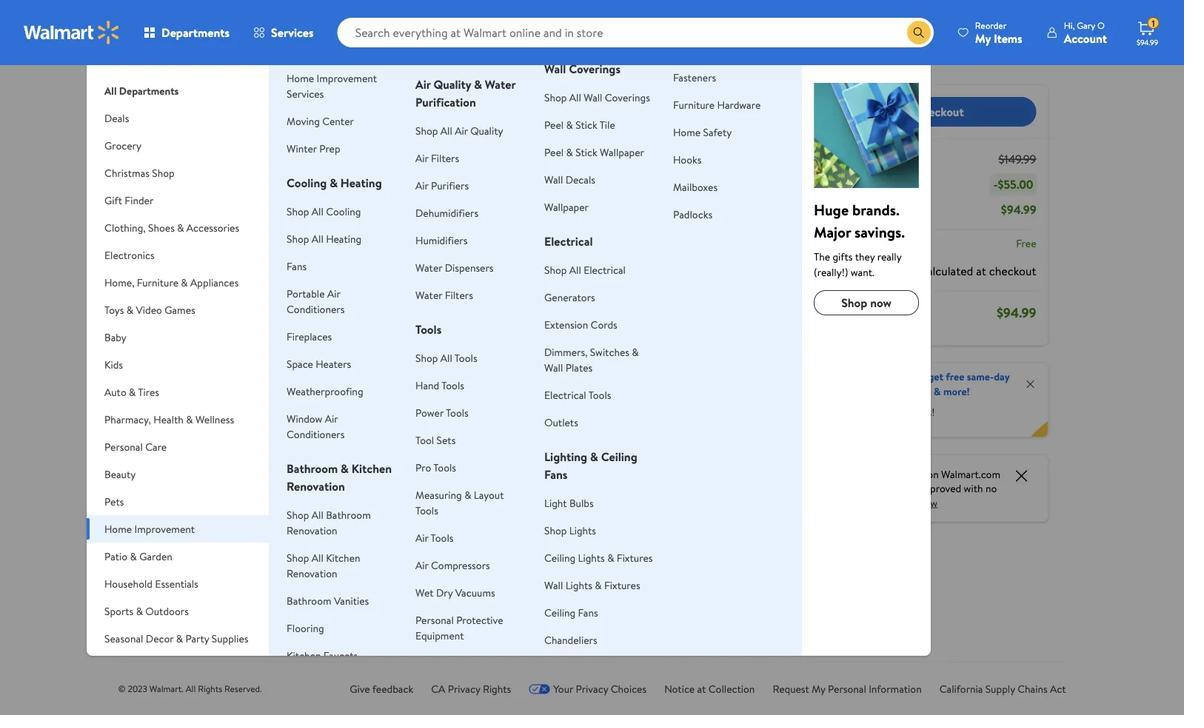 Task type: locate. For each thing, give the bounding box(es) containing it.
0 vertical spatial free
[[252, 11, 272, 26]]

plan for $8.00
[[303, 132, 322, 146]]

checkout inside button
[[917, 104, 965, 120]]

shop all tools link
[[416, 351, 478, 365]]

- inside apple airtag - 4 pack
[[688, 447, 693, 463]]

wallpaper down save
[[545, 200, 589, 214]]

protection
[[312, 53, 360, 67]]

add button inside now $19.88 "group"
[[280, 366, 334, 389]]

view details (only one option can be selected at a time.)
[[250, 70, 417, 101]]

shop down grocery dropdown button
[[152, 166, 175, 180]]

seller inside $14.00 group
[[417, 276, 438, 289]]

privacy
[[448, 683, 481, 697], [576, 683, 609, 697]]

electrical up shop all electrical link
[[545, 233, 593, 250]]

bathroom up flooring
[[287, 594, 332, 608]]

best up games
[[169, 276, 186, 289]]

a inside view details (only one option can be selected at a time.)
[[389, 89, 393, 101]]

shop inside 'shop now' link
[[842, 295, 868, 311]]

$94.99 right 'account'
[[1138, 37, 1159, 47]]

0 vertical spatial 2-
[[273, 132, 282, 146]]

with inside now $19.88 $24.98 onn. reusable 35mm camera with flash
[[277, 479, 299, 496]]

delivery up air tools link
[[429, 513, 462, 525]]

2 horizontal spatial personal
[[829, 683, 867, 697]]

0 horizontal spatial furniture
[[137, 275, 179, 290]]

1 vertical spatial conditioners
[[287, 427, 345, 442]]

2- inside now $99.00 group
[[166, 547, 174, 559]]

maker, left dark
[[507, 532, 541, 548]]

1 vertical spatial filters
[[445, 288, 473, 302]]

furniture inside dropdown button
[[137, 275, 179, 290]]

shop inside shop all bathroom renovation
[[287, 508, 309, 522]]

free inside become a member to get free same-day delivery, gas discounts & more!
[[947, 370, 965, 384]]

1 horizontal spatial free
[[947, 370, 965, 384]]

1 vertical spatial fans
[[545, 467, 568, 483]]

your
[[554, 683, 574, 697]]

k- right serve
[[572, 450, 583, 466]]

household essentials button
[[87, 571, 269, 598]]

0 horizontal spatial 3+ day shipping
[[280, 547, 340, 559]]

reorder my items
[[976, 19, 1023, 46]]

add to cart image inside $14.00 group
[[400, 369, 418, 386]]

1 horizontal spatial add to cart image
[[400, 369, 418, 386]]

best seller inside now $19.88 "group"
[[283, 276, 323, 289]]

to
[[903, 104, 914, 120], [917, 370, 926, 384]]

improvement for home improvement
[[134, 522, 195, 537]]

with inside see if you're pre-approved with no credit risk.
[[965, 482, 984, 496]]

light bulbs link
[[545, 496, 594, 511]]

1 year from the top
[[282, 108, 301, 122]]

shop for shop all air quality
[[416, 123, 438, 138]]

equipment
[[416, 629, 464, 643]]

shoes
[[148, 220, 175, 235]]

$55.00 down $149.99
[[999, 176, 1034, 193]]

renovation inside shop all kitchen renovation
[[287, 567, 338, 581]]

dismiss capital one banner image
[[1013, 467, 1031, 485]]

3+ inside $14.00 group
[[395, 534, 405, 546]]

with left no
[[965, 482, 984, 496]]

1 vertical spatial lights
[[578, 551, 605, 565]]

stick for wallpaper
[[576, 145, 598, 159]]

pink
[[452, 483, 474, 499]]

1 vertical spatial 2-
[[166, 547, 174, 559]]

lights for shop
[[570, 524, 597, 538]]

lights down bulbs
[[570, 524, 597, 538]]

pickup inside $14.00 group
[[395, 513, 420, 525]]

ceiling fans
[[545, 606, 599, 620]]

0 vertical spatial quality
[[434, 76, 472, 93]]

0 vertical spatial free
[[947, 370, 965, 384]]

2-Year plan - $8.00 checkbox
[[251, 132, 264, 146]]

1 horizontal spatial for
[[578, 173, 591, 187]]

2 horizontal spatial delivery
[[429, 513, 462, 525]]

best inside now $99.00 group
[[169, 276, 186, 289]]

pickup for $14.00
[[395, 513, 420, 525]]

grocery button
[[87, 132, 269, 159]]

day down shop all bathroom renovation link
[[292, 547, 306, 559]]

3 seller from the left
[[417, 276, 438, 289]]

electrical for electrical
[[545, 233, 593, 250]]

0 horizontal spatial checkout
[[917, 104, 965, 120]]

delivery for $14.00
[[429, 513, 462, 525]]

with for see
[[965, 482, 984, 496]]

1 vertical spatial kitchen
[[326, 551, 361, 565]]

2 maker, from the top
[[507, 532, 541, 548]]

wall inside dimmers, switches & wall plates
[[545, 361, 563, 375]]

seller down fans link
[[302, 276, 323, 289]]

home improvement services link
[[287, 71, 377, 101]]

plan
[[303, 108, 322, 122], [303, 132, 322, 146]]

home up hooks link
[[674, 125, 701, 139]]

supplies right the art
[[198, 659, 235, 674]]

2 vertical spatial electrical
[[545, 388, 587, 402]]

2 best from the left
[[283, 276, 300, 289]]

conditioners for portable
[[287, 302, 345, 316]]

2 horizontal spatial with
[[965, 482, 984, 496]]

3-Year plan - $11.00 checkbox
[[251, 109, 264, 122]]

all for shop all wall coverings
[[570, 90, 582, 104]]

improvement inside dropdown button
[[134, 522, 195, 537]]

improvement inside the home improvement services
[[317, 71, 377, 85]]

1 vertical spatial for
[[213, 240, 230, 259]]

all for shop all kitchen renovation
[[312, 551, 324, 565]]

best left water filters link
[[398, 276, 415, 289]]

$14.00 group
[[392, 268, 480, 555]]

plan for $11.00
[[303, 108, 322, 122]]

air purifiers
[[416, 178, 469, 193]]

gift down shoes
[[154, 240, 177, 259]]

services inside the home improvement services
[[287, 86, 324, 101]]

0 vertical spatial heating
[[341, 175, 382, 191]]

shop now link
[[814, 290, 920, 316]]

1 vertical spatial water
[[416, 260, 443, 275]]

add to cart image inside now $19.88 "group"
[[286, 369, 303, 386]]

seller for onn. reusable 35mm camera with flash
[[302, 276, 323, 289]]

shop down shop all bathroom renovation link
[[287, 551, 309, 565]]

3+ day shipping for justice
[[395, 534, 454, 546]]

delivery inside now $99.00 group
[[200, 526, 232, 538]]

best down fans link
[[283, 276, 300, 289]]

gift inside gift finder "dropdown button"
[[105, 193, 122, 207]]

2 year from the top
[[282, 132, 301, 146]]

1 vertical spatial peel
[[545, 145, 564, 159]]

1 horizontal spatial gift
[[154, 240, 177, 259]]

2 vertical spatial renovation
[[287, 567, 338, 581]]

3+ day shipping inside now $19.88 "group"
[[280, 547, 340, 559]]

3+ day shipping down shop all bathroom renovation link
[[280, 547, 340, 559]]

you're
[[871, 482, 899, 496]]

air inside portable air conditioners
[[327, 286, 341, 301]]

seller inside now $99.00 group
[[188, 276, 209, 289]]

fasteners
[[674, 70, 717, 84]]

deals
[[105, 111, 129, 125]]

all up 'peel & stick tile' link
[[570, 90, 582, 104]]

gift left finder
[[105, 193, 122, 207]]

1 vertical spatial stick
[[576, 145, 598, 159]]

single
[[507, 450, 537, 466]]

k-
[[542, 434, 554, 450], [572, 450, 583, 466]]

shop down and
[[545, 524, 567, 538]]

0 vertical spatial $55.00
[[700, 6, 727, 19]]

less
[[234, 240, 255, 259]]

my left items
[[976, 30, 992, 46]]

best seller right shop all electrical
[[627, 276, 667, 289]]

free up 'calculated at checkout'
[[1017, 236, 1037, 251]]

more!
[[944, 384, 971, 399]]

0 vertical spatial lights
[[570, 524, 597, 538]]

electrical
[[545, 233, 593, 250], [584, 263, 626, 277], [545, 388, 587, 402]]

2 horizontal spatial add button
[[509, 366, 563, 389]]

1 horizontal spatial improvement
[[317, 71, 377, 85]]

tools down the measuring
[[416, 504, 439, 518]]

year
[[282, 108, 301, 122], [282, 132, 301, 146]]

shop for shop all wall coverings
[[545, 90, 567, 104]]

best right shop all electrical
[[627, 276, 644, 289]]

2 peel from the top
[[545, 145, 564, 159]]

free right the get
[[947, 370, 965, 384]]

day inside '$187.00' group
[[522, 513, 535, 525]]

2 horizontal spatial 3+
[[509, 513, 520, 525]]

2 vertical spatial bathroom
[[287, 594, 332, 608]]

wall for wall lights & fixtures
[[545, 578, 563, 593]]

supplies for seasonal decor & party supplies
[[212, 632, 249, 646]]

shop left 52
[[287, 508, 309, 522]]

estimated total
[[780, 305, 860, 321]]

personal up beauty
[[105, 440, 143, 454]]

household
[[105, 577, 153, 591]]

& inside dropdown button
[[186, 412, 193, 427]]

allstate
[[397, 53, 432, 67]]

shipping down light in the bottom of the page
[[537, 513, 569, 525]]

tools up air compressors
[[431, 531, 454, 545]]

kitchen inside bathroom & kitchen renovation
[[352, 461, 392, 477]]

delivery inside now $19.88 "group"
[[315, 526, 347, 538]]

add to cart image for $14.00
[[400, 369, 418, 386]]

1 best seller from the left
[[169, 276, 209, 289]]

seller up games
[[188, 276, 209, 289]]

1 best from the left
[[169, 276, 186, 289]]

1 vertical spatial departments
[[119, 83, 179, 98]]

shipping inside now $99.00 group
[[189, 547, 221, 559]]

free for free
[[1017, 236, 1037, 251]]

1 vertical spatial to
[[917, 370, 926, 384]]

moving center
[[287, 114, 354, 128]]

home for home improvement
[[105, 522, 132, 537]]

kitchen for shop all kitchen renovation
[[326, 551, 361, 565]]

now $19.88 group
[[277, 268, 365, 568]]

water down humidifiers link
[[416, 260, 443, 275]]

all inside shop all bathroom renovation
[[312, 508, 324, 522]]

switches
[[590, 345, 630, 359]]

measuring
[[416, 488, 462, 502]]

0 horizontal spatial fans
[[287, 259, 307, 273]]

now inside now $19.88 $24.98 onn. reusable 35mm camera with flash
[[277, 412, 304, 430]]

2 add button from the left
[[394, 366, 448, 389]]

filters down water dispensers link at the left top
[[445, 288, 473, 302]]

privacy right ca
[[448, 683, 481, 697]]

personal care button
[[87, 434, 269, 461]]

4 best seller from the left
[[627, 276, 667, 289]]

0 vertical spatial to
[[903, 104, 914, 120]]

accessories
[[187, 220, 239, 235]]

fans link
[[287, 259, 307, 273]]

3 best from the left
[[398, 276, 415, 289]]

renovation up bathroom vanities link
[[287, 567, 338, 581]]

furniture hardware link
[[674, 97, 761, 112]]

walmart plus image
[[780, 378, 825, 393]]

pickup up the patio & garden dropdown button
[[166, 526, 191, 538]]

0 vertical spatial conditioners
[[287, 302, 345, 316]]

free 30-day returns
[[252, 11, 340, 26]]

2 renovation from the top
[[287, 524, 338, 538]]

delivery down 29550
[[200, 526, 232, 538]]

2 vertical spatial home
[[105, 522, 132, 537]]

peel & stick wallpaper
[[545, 145, 645, 159]]

day down "dye"
[[407, 534, 420, 546]]

3 best seller from the left
[[398, 276, 438, 289]]

home up patio
[[105, 522, 132, 537]]

best seller for 29550
[[169, 276, 209, 289]]

best seller up games
[[169, 276, 209, 289]]

0 horizontal spatial for
[[213, 240, 230, 259]]

add to cart image for now
[[286, 369, 303, 386]]

privacy right the "your"
[[576, 683, 609, 697]]

home inside the home improvement services
[[287, 71, 314, 85]]

household essentials
[[105, 577, 198, 591]]

now for $19.88
[[277, 412, 304, 430]]

gift for gift finder
[[105, 193, 122, 207]]

hi, gary o account
[[1065, 19, 1108, 46]]

0 vertical spatial electrical
[[545, 233, 593, 250]]

0 horizontal spatial pickup
[[166, 526, 191, 538]]

personal inside dropdown button
[[105, 440, 143, 454]]

0 horizontal spatial gift
[[105, 193, 122, 207]]

1 horizontal spatial 3+ day shipping
[[395, 534, 454, 546]]

kitchen for bathroom & kitchen renovation
[[352, 461, 392, 477]]

moving center link
[[287, 114, 354, 128]]

add button inside '$187.00' group
[[509, 366, 563, 389]]

seller right shop all electrical
[[646, 276, 667, 289]]

free down gas
[[862, 405, 880, 420]]

renovation inside bathroom & kitchen renovation
[[287, 479, 345, 495]]

peel for peel & stick wallpaper
[[545, 145, 564, 159]]

& inside dimmers, switches & wall plates
[[632, 345, 639, 359]]

lights for wall
[[566, 578, 593, 593]]

pickup inside now $19.88 "group"
[[280, 526, 306, 538]]

1 conditioners from the top
[[287, 302, 345, 316]]

2 conditioners from the top
[[287, 427, 345, 442]]

departments up deals dropdown button
[[119, 83, 179, 98]]

1 vertical spatial bathroom
[[326, 508, 371, 522]]

tools inside measuring & layout tools
[[416, 504, 439, 518]]

water down water dispensers
[[416, 288, 443, 302]]

ca
[[431, 683, 446, 697]]

delivery inside $14.00 group
[[429, 513, 462, 525]]

1 horizontal spatial to
[[917, 370, 926, 384]]

0 vertical spatial filters
[[431, 151, 460, 165]]

year for 2-
[[282, 132, 301, 146]]

shop for shop all kitchen renovation
[[287, 551, 309, 565]]

1 vertical spatial gift
[[154, 240, 177, 259]]

now
[[871, 295, 892, 311]]

at for calculated at checkout
[[977, 263, 987, 279]]

on
[[928, 467, 939, 482]]

bathroom up flash
[[287, 461, 338, 477]]

to left the get
[[917, 370, 926, 384]]

$129.00
[[163, 430, 196, 445]]

my inside "reorder my items"
[[976, 30, 992, 46]]

1 vertical spatial heating
[[326, 232, 362, 246]]

best seller for onn. reusable 35mm camera with flash
[[283, 276, 323, 289]]

3+ day shipping inside '$187.00' group
[[509, 513, 569, 525]]

2 now from the left
[[277, 412, 304, 430]]

quality up purification
[[434, 76, 472, 93]]

0 horizontal spatial delivery
[[200, 526, 232, 538]]

$187.00 group
[[507, 268, 594, 564]]

shop inside shop all kitchen renovation
[[287, 551, 309, 565]]

4 best from the left
[[627, 276, 644, 289]]

all down shop all bathroom renovation link
[[312, 551, 324, 565]]

my right the request
[[812, 683, 826, 697]]

with left flash
[[277, 479, 299, 496]]

services
[[271, 24, 314, 41], [287, 86, 324, 101]]

day inside now $19.88 "group"
[[292, 547, 306, 559]]

notice at collection
[[665, 683, 755, 697]]

0 horizontal spatial add button
[[280, 366, 334, 389]]

2 add to cart image from the left
[[400, 369, 418, 386]]

shop for shop all electrical
[[545, 263, 567, 277]]

2 horizontal spatial 3+ day shipping
[[509, 513, 569, 525]]

1 apple from the left
[[163, 447, 193, 463]]

1 vertical spatial fixtures
[[605, 578, 641, 593]]

1 now from the left
[[163, 412, 189, 430]]

Search search field
[[338, 18, 934, 47]]

3+ inside now $19.88 "group"
[[280, 547, 290, 559]]

1 horizontal spatial rights
[[483, 683, 512, 697]]

1 privacy from the left
[[448, 683, 481, 697]]

5
[[439, 489, 444, 501]]

1 horizontal spatial k-
[[572, 450, 583, 466]]

conditioners for window
[[287, 427, 345, 442]]

you save $55.00
[[667, 6, 727, 19]]

1 add to cart image from the left
[[286, 369, 303, 386]]

kitchen down flooring
[[287, 649, 321, 663]]

view
[[250, 70, 272, 84]]

checkout for calculated at checkout
[[990, 263, 1037, 279]]

personal inside personal protective equipment
[[416, 613, 454, 628]]

at right notice
[[698, 683, 707, 697]]

home up option
[[287, 71, 314, 85]]

now
[[163, 412, 189, 430], [277, 412, 304, 430]]

dye
[[410, 499, 431, 515]]

now $99.00 group
[[163, 268, 251, 568]]

1 vertical spatial improvement
[[134, 522, 195, 537]]

renovation down 52
[[287, 524, 338, 538]]

beauty
[[105, 467, 136, 482]]

all up hand tools
[[441, 351, 453, 365]]

tile
[[600, 117, 616, 132]]

best inside now $19.88 "group"
[[283, 276, 300, 289]]

improvement for home improvement services
[[317, 71, 377, 85]]

filters for air filters
[[431, 151, 460, 165]]

3+ day shipping for $19.88
[[280, 547, 340, 559]]

2 vertical spatial personal
[[829, 683, 867, 697]]

light
[[545, 496, 567, 511]]

fans down wall lights & fixtures
[[578, 606, 599, 620]]

1 peel from the top
[[545, 117, 564, 132]]

want.
[[851, 265, 875, 279]]

air up wet
[[416, 558, 429, 573]]

filters up air purifiers
[[431, 151, 460, 165]]

cooling up shop all cooling
[[287, 175, 327, 191]]

0 vertical spatial at
[[379, 89, 387, 101]]

plan down option
[[303, 108, 322, 122]]

care
[[145, 440, 167, 454]]

3+ down the tie
[[395, 534, 405, 546]]

all inside shop all kitchen renovation
[[312, 551, 324, 565]]

2 seller from the left
[[302, 276, 323, 289]]

best for 29550
[[169, 276, 186, 289]]

0 vertical spatial kitchen
[[352, 461, 392, 477]]

apple airtag - 4 pack
[[621, 447, 703, 479]]

seller inside now $19.88 "group"
[[302, 276, 323, 289]]

shipping down shop all bathroom renovation link
[[308, 547, 340, 559]]

$24.98
[[277, 430, 307, 445]]

free for free 30-day returns
[[252, 11, 272, 26]]

1 horizontal spatial pickup
[[280, 526, 306, 538]]

calculated
[[919, 263, 974, 279]]

outlets
[[545, 415, 579, 430]]

tools down plates
[[589, 388, 612, 402]]

shipping inside now $19.88 "group"
[[308, 547, 340, 559]]

all up generators
[[570, 263, 582, 277]]

3 renovation from the top
[[287, 567, 338, 581]]

best seller inside $14.00 group
[[398, 276, 438, 289]]

dry
[[436, 586, 453, 600]]

shop for shop all tools
[[416, 351, 438, 365]]

kitchen inside shop all kitchen renovation
[[326, 551, 361, 565]]

apple airtag - 4 pack group
[[621, 268, 709, 551]]

3+ for justice
[[395, 534, 405, 546]]

1 horizontal spatial a
[[869, 370, 874, 384]]

at right the calculated
[[977, 263, 987, 279]]

measuring & layout tools
[[416, 488, 504, 518]]

close walmart plus section image
[[1025, 378, 1037, 390]]

shop for shop now
[[842, 295, 868, 311]]

kitchen down shop all bathroom renovation link
[[326, 551, 361, 565]]

0 vertical spatial for
[[578, 173, 591, 187]]

1 vertical spatial $55.00
[[999, 176, 1034, 193]]

plates
[[566, 361, 593, 375]]

plan
[[362, 53, 382, 67]]

bathroom inside shop all bathroom renovation
[[326, 508, 371, 522]]

coffee
[[530, 466, 566, 483]]

2 horizontal spatial pickup
[[395, 513, 420, 525]]

wall up shop all wall coverings "link"
[[545, 61, 566, 77]]

dimmers,
[[545, 345, 588, 359]]

0 horizontal spatial 2-
[[166, 547, 174, 559]]

1 horizontal spatial fans
[[545, 467, 568, 483]]

ceiling down dark
[[545, 551, 576, 565]]

3+ day shipping inside $14.00 group
[[395, 534, 454, 546]]

0 vertical spatial plan
[[303, 108, 322, 122]]

0 horizontal spatial a
[[389, 89, 393, 101]]

Walmart Site-Wide search field
[[338, 18, 934, 47]]

1 vertical spatial renovation
[[287, 524, 338, 538]]

wall for wall coverings
[[545, 61, 566, 77]]

day left returns
[[290, 11, 305, 26]]

best inside $14.00 group
[[398, 276, 415, 289]]

electrical up 'outlets'
[[545, 388, 587, 402]]

2-year plan - $8.00
[[273, 132, 356, 146]]

2 plan from the top
[[303, 132, 322, 146]]

now inside now $99.00 $129.00 apple airpods with charging case (2nd generation)
[[163, 412, 189, 430]]

shop up shop all heating link
[[287, 204, 309, 219]]

add to cart image
[[286, 369, 303, 386], [400, 369, 418, 386]]

0 vertical spatial renovation
[[287, 479, 345, 495]]

1 stick from the top
[[576, 117, 598, 132]]

lighting
[[545, 449, 588, 465]]

seller for 29550
[[188, 276, 209, 289]]

shop for shop all heating
[[287, 232, 309, 246]]

toys & video games
[[105, 303, 195, 317]]

pickup up shop all kitchen renovation
[[280, 526, 306, 538]]

outdoors
[[145, 604, 189, 619]]

2 best seller from the left
[[283, 276, 323, 289]]

lights for ceiling
[[578, 551, 605, 565]]

1 add button from the left
[[280, 366, 334, 389]]

0 vertical spatial my
[[976, 30, 992, 46]]

1 plan from the top
[[303, 108, 322, 122]]

best for justice girls micro mini dome crossbody, pink tie dye
[[398, 276, 415, 289]]

and
[[541, 499, 560, 515]]

(2nd
[[190, 479, 214, 496]]

a right the become
[[869, 370, 874, 384]]

seasonal decor & party supplies button
[[87, 625, 269, 653]]

all left 52
[[312, 508, 324, 522]]

banner
[[768, 363, 1049, 438]]

1 horizontal spatial with
[[277, 479, 299, 496]]

renovation inside shop all bathroom renovation
[[287, 524, 338, 538]]

0 vertical spatial supplies
[[212, 632, 249, 646]]

request my personal information
[[773, 683, 922, 697]]

reorder
[[976, 19, 1007, 31]]

1 renovation from the top
[[287, 479, 345, 495]]

2 stick from the top
[[576, 145, 598, 159]]

$94.99 down 'calculated at checkout'
[[997, 303, 1037, 322]]

deals button
[[87, 104, 269, 132]]

0 vertical spatial year
[[282, 108, 301, 122]]

cooling
[[287, 175, 327, 191], [326, 204, 361, 219]]

day left and
[[522, 513, 535, 525]]

sony wh-ch720n-noise canceling wireless bluetooth headphones- black, with add-on services, 1 in cart image
[[154, 0, 225, 41]]

2 apple from the left
[[621, 447, 651, 463]]

with inside now $99.00 $129.00 apple airpods with charging case (2nd generation)
[[163, 463, 185, 479]]

water inside air quality & water purification
[[485, 76, 516, 93]]

0 vertical spatial maker,
[[507, 483, 541, 499]]

add button inside $14.00 group
[[394, 366, 448, 389]]

at for notice at collection
[[698, 683, 707, 697]]

delivery down 52
[[315, 526, 347, 538]]

& inside lighting & ceiling fans
[[591, 449, 599, 465]]

fixtures for ceiling lights & fixtures
[[617, 551, 653, 565]]

toys & video games button
[[87, 296, 269, 324]]

1 vertical spatial plan
[[303, 132, 322, 146]]

conditioners down portable
[[287, 302, 345, 316]]

stick left "tile"
[[576, 117, 598, 132]]

personal left information
[[829, 683, 867, 697]]

& inside air quality & water purification
[[474, 76, 482, 93]]

electrical for electrical tools
[[545, 388, 587, 402]]

4 seller from the left
[[646, 276, 667, 289]]

0 horizontal spatial home
[[105, 522, 132, 537]]

0 horizontal spatial free
[[862, 405, 880, 420]]

bathroom inside bathroom & kitchen renovation
[[287, 461, 338, 477]]

0 vertical spatial gift
[[105, 193, 122, 207]]

home safety link
[[674, 125, 732, 139]]

peel up "peel & stick wallpaper" link
[[545, 117, 564, 132]]

best seller inside now $99.00 group
[[169, 276, 209, 289]]

1 seller from the left
[[188, 276, 209, 289]]

1 vertical spatial furniture
[[137, 275, 179, 290]]

all for shop all heating
[[312, 232, 324, 246]]

my for personal
[[812, 683, 826, 697]]

sports & outdoors button
[[87, 598, 269, 625]]

k- down 'outlets'
[[542, 434, 554, 450]]

3+ for $19.88
[[280, 547, 290, 559]]

2 vertical spatial $94.99
[[997, 303, 1037, 322]]

checkout right continue
[[917, 104, 965, 120]]

2 vertical spatial for
[[882, 405, 896, 420]]

sports
[[105, 604, 134, 619]]

center
[[323, 114, 354, 128]]

pickup inside now $99.00 group
[[166, 526, 191, 538]]

space heaters link
[[287, 357, 351, 371]]

0 horizontal spatial 3+
[[280, 547, 290, 559]]

1 vertical spatial wallpaper
[[545, 200, 589, 214]]

bulbs
[[570, 496, 594, 511]]

home inside dropdown button
[[105, 522, 132, 537]]

shipping
[[780, 236, 819, 251]]

departments inside popup button
[[162, 24, 230, 41]]

3 add button from the left
[[509, 366, 563, 389]]

seller down water dispensers
[[417, 276, 438, 289]]

0 horizontal spatial privacy
[[448, 683, 481, 697]]

winter prep
[[287, 141, 341, 156]]

shipping down home improvement dropdown button
[[189, 547, 221, 559]]

2 vertical spatial fans
[[578, 606, 599, 620]]

shop up generators link
[[545, 263, 567, 277]]

total
[[835, 305, 860, 321]]

heating for cooling & heating
[[341, 175, 382, 191]]

walmart image
[[24, 21, 120, 44]]

0 vertical spatial personal
[[105, 440, 143, 454]]

services up walmart
[[271, 24, 314, 41]]

filters for water filters
[[445, 288, 473, 302]]

1
[[1153, 17, 1156, 29], [681, 173, 684, 188]]

2 privacy from the left
[[576, 683, 609, 697]]

1 vertical spatial services
[[287, 86, 324, 101]]

$14.00 justice girls micro mini dome crossbody, pink tie dye
[[392, 412, 474, 515]]



Task type: describe. For each thing, give the bounding box(es) containing it.
chandeliers
[[545, 633, 598, 648]]

day inside now $99.00 group
[[174, 547, 187, 559]]

renovation for shop all kitchen renovation
[[287, 567, 338, 581]]

air down purification
[[455, 123, 468, 138]]

wall decals link
[[545, 172, 596, 187]]

see
[[843, 482, 860, 496]]

air left purifiers
[[416, 178, 429, 193]]

bathroom for &
[[287, 461, 338, 477]]

shop for shop lights
[[545, 524, 567, 538]]

home improvement image
[[814, 83, 920, 188]]

$149.99
[[999, 151, 1037, 167]]

fixtures for wall lights & fixtures
[[605, 578, 641, 593]]

pharmacy, health & wellness button
[[87, 406, 269, 434]]

2 horizontal spatial fans
[[578, 606, 599, 620]]

stick for tile
[[576, 117, 598, 132]]

all up deals
[[105, 83, 117, 98]]

checkout for continue to checkout
[[917, 104, 965, 120]]

0 vertical spatial $94.99
[[1138, 37, 1159, 47]]

a inside become a member to get free same-day delivery, gas discounts & more!
[[869, 370, 874, 384]]

renovation for bathroom & kitchen renovation
[[287, 479, 345, 495]]

delivery for now
[[315, 526, 347, 538]]

collection
[[709, 683, 755, 697]]

shipping inside $14.00 group
[[422, 534, 454, 546]]

0 vertical spatial furniture
[[674, 97, 715, 112]]

best inside apple airtag - 4 pack group
[[627, 276, 644, 289]]

shop inside christmas shop dropdown button
[[152, 166, 175, 180]]

ceiling lights & fixtures
[[545, 551, 653, 565]]

& inside become a member to get free same-day delivery, gas discounts & more!
[[935, 384, 942, 399]]

tool
[[416, 433, 434, 448]]

all for shop all bathroom renovation
[[312, 508, 324, 522]]

home safety
[[674, 125, 732, 139]]

essentials
[[155, 577, 198, 591]]

taxes
[[780, 263, 808, 279]]

generation)
[[163, 496, 224, 512]]

case
[[163, 479, 188, 496]]

0 horizontal spatial k-
[[542, 434, 554, 450]]

dehumidifiers link
[[416, 206, 479, 220]]

airtag
[[654, 447, 686, 463]]

tools up shop all tools link
[[416, 322, 442, 338]]

pets button
[[87, 488, 269, 516]]

& inside bathroom & kitchen renovation
[[341, 461, 349, 477]]

air filters link
[[416, 151, 460, 165]]

water dispensers link
[[416, 260, 494, 275]]

home improvement button
[[87, 516, 269, 543]]

add walmart protection plan by allstate
[[250, 53, 432, 67]]

best seller for justice girls micro mini dome crossbody, pink tie dye
[[398, 276, 438, 289]]

auto & tires button
[[87, 379, 269, 406]]

airpods
[[195, 447, 235, 463]]

baby
[[105, 330, 127, 345]]

2- for year
[[273, 132, 282, 146]]

water for water filters
[[416, 288, 443, 302]]

request
[[773, 683, 810, 697]]

tools right hand
[[442, 378, 465, 393]]

power tools link
[[416, 406, 469, 420]]

bathroom & kitchen renovation
[[287, 461, 392, 495]]

how
[[920, 496, 938, 511]]

shop all bathroom renovation
[[287, 508, 371, 538]]

wall down "wall coverings"
[[584, 90, 603, 104]]

2- for day
[[166, 547, 174, 559]]

1 vertical spatial cooling
[[326, 204, 361, 219]]

wall decals
[[545, 172, 596, 187]]

seller for justice girls micro mini dome crossbody, pink tie dye
[[417, 276, 438, 289]]

ceiling fans link
[[545, 606, 599, 620]]

all down the art
[[186, 683, 196, 696]]

portable air conditioners link
[[287, 286, 345, 316]]

chandeliers link
[[545, 633, 598, 648]]

1 vertical spatial quality
[[471, 123, 503, 138]]

day inside $14.00 group
[[407, 534, 420, 546]]

air inside window air conditioners
[[325, 412, 338, 426]]

walmart
[[271, 53, 309, 67]]

pets
[[105, 495, 124, 509]]

$187.00 keurig k-cafe single serve k- cup coffee maker, latte maker and cappuccino maker, dark charcoal
[[507, 412, 583, 564]]

pickup for now
[[280, 526, 306, 538]]

& inside measuring & layout tools
[[465, 488, 472, 502]]

hardware
[[718, 97, 761, 112]]

add button for $187.00
[[509, 366, 563, 389]]

california supply chains act link
[[940, 683, 1067, 697]]

peel & stick wallpaper link
[[545, 145, 645, 159]]

shipping inside '$187.00' group
[[537, 513, 569, 525]]

window air conditioners link
[[287, 412, 345, 442]]

extension cords
[[545, 318, 618, 332]]

0 vertical spatial coverings
[[569, 61, 621, 77]]

air inside air quality & water purification
[[416, 76, 431, 93]]

peel & stick tile link
[[545, 117, 616, 132]]

services inside 'popup button'
[[271, 24, 314, 41]]

ca privacy rights link
[[431, 683, 512, 697]]

save for later button
[[552, 169, 617, 192]]

search icon image
[[914, 27, 925, 39]]

auto & tires
[[105, 385, 159, 399]]

capital one credit card image
[[786, 472, 834, 506]]

apple inside apple airtag - 4 pack
[[621, 447, 651, 463]]

my for items
[[976, 30, 992, 46]]

shop all cooling link
[[287, 204, 361, 219]]

kids
[[105, 358, 123, 372]]

shop all heating link
[[287, 232, 362, 246]]

furniture hardware
[[674, 97, 761, 112]]

to inside become a member to get free same-day delivery, gas discounts & more!
[[917, 370, 926, 384]]

air up air purifiers
[[416, 151, 429, 165]]

bathroom for vanities
[[287, 594, 332, 608]]

increase quantity sony wh-ch720n-noise canceling wireless bluetooth headphones- black, current quantity 1 image
[[708, 175, 720, 186]]

all for shop all electrical
[[570, 263, 582, 277]]

add inside $14.00 group
[[418, 370, 437, 385]]

shop all kitchen renovation
[[287, 551, 361, 581]]

appliances
[[190, 275, 239, 290]]

now for $99.00
[[163, 412, 189, 430]]

flooring link
[[287, 621, 324, 636]]

air down "dye"
[[416, 531, 429, 545]]

keurig
[[507, 434, 540, 450]]

0 horizontal spatial rights
[[198, 683, 222, 696]]

all for shop all tools
[[441, 351, 453, 365]]

1 horizontal spatial wallpaper
[[600, 145, 645, 159]]

apple inside now $99.00 $129.00 apple airpods with charging case (2nd generation)
[[163, 447, 193, 463]]

sets
[[437, 433, 456, 448]]

supplies for school, office & art supplies
[[198, 659, 235, 674]]

seller inside apple airtag - 4 pack group
[[646, 276, 667, 289]]

$99.00
[[192, 412, 232, 430]]

add inside now $19.88 "group"
[[303, 370, 322, 385]]

tools up 'hand tools' link
[[455, 351, 478, 365]]

add inside '$187.00' group
[[533, 370, 551, 385]]

ceiling for lights
[[545, 551, 576, 565]]

can
[[317, 89, 331, 101]]

all for shop all air quality
[[441, 123, 453, 138]]

0 vertical spatial fans
[[287, 259, 307, 273]]

1 maker, from the top
[[507, 483, 541, 499]]

personal care
[[105, 440, 167, 454]]

save
[[680, 8, 694, 18]]

gift ideas for less
[[154, 240, 255, 259]]

personal for personal protective equipment
[[416, 613, 454, 628]]

best for onn. reusable 35mm camera with flash
[[283, 276, 300, 289]]

be
[[333, 89, 342, 101]]

ceiling for fans
[[545, 606, 576, 620]]

privacy for your
[[576, 683, 609, 697]]

with for now
[[163, 463, 185, 479]]

water dispensers
[[416, 260, 494, 275]]

ceiling inside lighting & ceiling fans
[[601, 449, 638, 465]]

day inside become a member to get free same-day delivery, gas discounts & more!
[[995, 370, 1010, 384]]

1 horizontal spatial $55.00
[[999, 176, 1034, 193]]

tools right 'power'
[[446, 406, 469, 420]]

for inside button
[[578, 173, 591, 187]]

delivery,
[[831, 384, 869, 399]]

home for home improvement services
[[287, 71, 314, 85]]

ca privacy rights
[[431, 683, 512, 697]]

fans inside lighting & ceiling fans
[[545, 467, 568, 483]]

quality inside air quality & water purification
[[434, 76, 472, 93]]

purification
[[416, 94, 476, 110]]

0 horizontal spatial 1
[[681, 173, 684, 188]]

heating for shop all heating
[[326, 232, 362, 246]]

tools right pro
[[434, 461, 457, 475]]

add button for $14.00
[[394, 366, 448, 389]]

ceiling lights & fixtures link
[[545, 551, 653, 565]]

save
[[555, 173, 575, 187]]

year for 3-
[[282, 108, 301, 122]]

kids button
[[87, 351, 269, 379]]

serve
[[540, 450, 569, 466]]

shop for shop all bathroom renovation
[[287, 508, 309, 522]]

to inside button
[[903, 104, 914, 120]]

charcoal
[[507, 548, 552, 564]]

home for home safety
[[674, 125, 701, 139]]

air purifiers link
[[416, 178, 469, 193]]

flash
[[302, 479, 328, 496]]

1 vertical spatial electrical
[[584, 263, 626, 277]]

video
[[136, 303, 162, 317]]

all for shop all cooling
[[312, 204, 324, 219]]

$187.00
[[507, 412, 549, 430]]

information
[[869, 683, 922, 697]]

kitchen faucets link
[[287, 649, 358, 663]]

latte
[[544, 483, 570, 499]]

at inside view details (only one option can be selected at a time.)
[[379, 89, 387, 101]]

privacy choices icon image
[[529, 685, 551, 695]]

party
[[186, 632, 209, 646]]

patio
[[105, 549, 128, 564]]

choices
[[611, 683, 647, 697]]

renovation for shop all bathroom renovation
[[287, 524, 338, 538]]

best seller inside apple airtag - 4 pack group
[[627, 276, 667, 289]]

learn how link
[[892, 496, 938, 511]]

water for water dispensers
[[416, 260, 443, 275]]

air quality & water purification
[[416, 76, 516, 110]]

1 vertical spatial coverings
[[605, 90, 651, 104]]

shop for shop all cooling
[[287, 204, 309, 219]]

art
[[181, 659, 196, 674]]

0 horizontal spatial wallpaper
[[545, 200, 589, 214]]

dehumidifiers
[[416, 206, 479, 220]]

$8.00
[[331, 132, 356, 146]]

banner containing become a member to get free same-day delivery, gas discounts & more!
[[768, 363, 1049, 438]]

for inside banner
[[882, 405, 896, 420]]

wall lights & fixtures
[[545, 578, 641, 593]]

decals
[[566, 172, 596, 187]]

3+ inside '$187.00' group
[[509, 513, 520, 525]]

vanities
[[334, 594, 369, 608]]

the
[[814, 249, 831, 264]]

0 vertical spatial 1
[[1153, 17, 1156, 29]]

gift for gift ideas for less
[[154, 240, 177, 259]]

0 vertical spatial cooling
[[287, 175, 327, 191]]

on walmart.com
[[926, 467, 1001, 482]]

add button for now
[[280, 366, 334, 389]]

get
[[929, 370, 944, 384]]

peel for peel & stick tile
[[545, 117, 564, 132]]

pack
[[621, 463, 645, 479]]

1 vertical spatial $94.99
[[1002, 202, 1037, 218]]

2 vertical spatial kitchen
[[287, 649, 321, 663]]

wall for wall decals
[[545, 172, 563, 187]]

privacy for ca
[[448, 683, 481, 697]]

layout
[[474, 488, 504, 502]]

personal for personal care
[[105, 440, 143, 454]]



Task type: vqa. For each thing, say whether or not it's contained in the screenshot.
day inside the Become a member to get free same-day delivery, gas discounts & more!
yes



